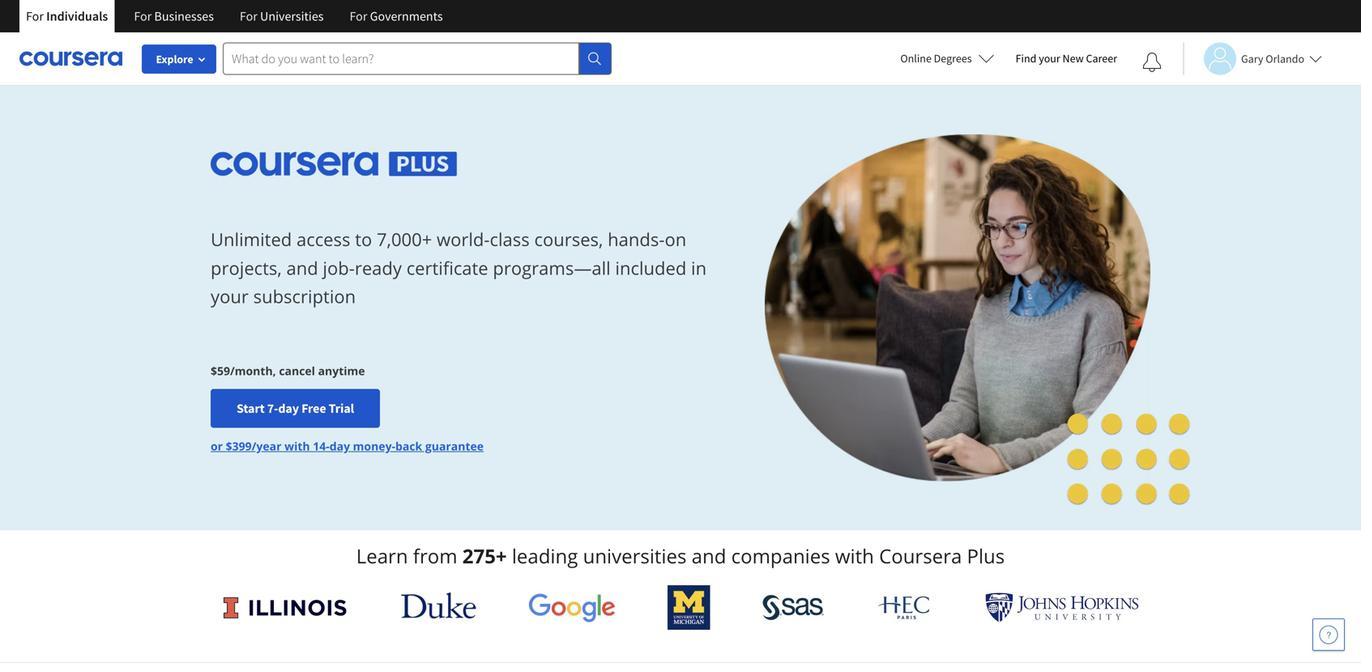 Task type: describe. For each thing, give the bounding box(es) containing it.
1 vertical spatial and
[[692, 543, 726, 570]]

find your new career link
[[1008, 49, 1125, 69]]

on
[[665, 227, 687, 252]]

online
[[900, 51, 932, 66]]

subscription
[[253, 284, 356, 309]]

/month,
[[230, 363, 276, 379]]

day inside button
[[278, 400, 299, 417]]

explore button
[[142, 45, 216, 74]]

1 vertical spatial day
[[330, 439, 350, 454]]

certificate
[[407, 256, 488, 280]]

for for businesses
[[134, 8, 152, 24]]

coursera image
[[19, 46, 122, 72]]

individuals
[[46, 8, 108, 24]]

for individuals
[[26, 8, 108, 24]]

for universities
[[240, 8, 324, 24]]

included
[[615, 256, 687, 280]]

find your new career
[[1016, 51, 1117, 66]]

access
[[297, 227, 350, 252]]

unlimited
[[211, 227, 292, 252]]

for for individuals
[[26, 8, 44, 24]]

cancel
[[279, 363, 315, 379]]

275+
[[463, 543, 507, 570]]

anytime
[[318, 363, 365, 379]]

programs—all
[[493, 256, 611, 280]]

or $399 /year with 14-day money-back guarantee
[[211, 439, 484, 454]]

explore
[[156, 52, 193, 66]]

start 7-day free trial button
[[211, 389, 380, 428]]

coursera
[[879, 543, 962, 570]]

show notifications image
[[1143, 53, 1162, 72]]

0 horizontal spatial with
[[284, 439, 310, 454]]

projects,
[[211, 256, 282, 280]]

gary orlando
[[1241, 51, 1305, 66]]

duke university image
[[401, 593, 476, 619]]

and inside unlimited access to 7,000+ world-class courses, hands-on projects, and job-ready certificate programs—all included in your subscription
[[286, 256, 318, 280]]

$59
[[211, 363, 230, 379]]

What do you want to learn? text field
[[223, 43, 579, 75]]

courses,
[[534, 227, 603, 252]]

banner navigation
[[13, 0, 456, 32]]

learn from 275+ leading universities and companies with coursera plus
[[356, 543, 1005, 570]]

leading
[[512, 543, 578, 570]]

unlimited access to 7,000+ world-class courses, hands-on projects, and job-ready certificate programs—all included in your subscription
[[211, 227, 707, 309]]

johns hopkins university image
[[985, 593, 1139, 623]]

class
[[490, 227, 530, 252]]

or
[[211, 439, 223, 454]]

your inside 'link'
[[1039, 51, 1060, 66]]

universities
[[583, 543, 687, 570]]

career
[[1086, 51, 1117, 66]]

university of illinois at urbana-champaign image
[[222, 595, 349, 621]]



Task type: locate. For each thing, give the bounding box(es) containing it.
your down projects,
[[211, 284, 249, 309]]

and
[[286, 256, 318, 280], [692, 543, 726, 570]]

for left universities
[[240, 8, 258, 24]]

orlando
[[1266, 51, 1305, 66]]

hec paris image
[[876, 592, 933, 625]]

new
[[1063, 51, 1084, 66]]

gary orlando button
[[1183, 43, 1322, 75]]

with
[[284, 439, 310, 454], [835, 543, 874, 570]]

for
[[26, 8, 44, 24], [134, 8, 152, 24], [240, 8, 258, 24], [350, 8, 367, 24]]

with left coursera
[[835, 543, 874, 570]]

0 horizontal spatial and
[[286, 256, 318, 280]]

1 horizontal spatial with
[[835, 543, 874, 570]]

job-
[[323, 256, 355, 280]]

ready
[[355, 256, 402, 280]]

0 vertical spatial day
[[278, 400, 299, 417]]

and up the subscription
[[286, 256, 318, 280]]

start
[[237, 400, 265, 417]]

day left free
[[278, 400, 299, 417]]

universities
[[260, 8, 324, 24]]

coursera plus image
[[211, 152, 458, 176]]

for businesses
[[134, 8, 214, 24]]

help center image
[[1319, 626, 1339, 645]]

and up university of michigan image
[[692, 543, 726, 570]]

plus
[[967, 543, 1005, 570]]

in
[[691, 256, 707, 280]]

degrees
[[934, 51, 972, 66]]

money-
[[353, 439, 395, 454]]

free
[[301, 400, 326, 417]]

0 horizontal spatial day
[[278, 400, 299, 417]]

learn
[[356, 543, 408, 570]]

3 for from the left
[[240, 8, 258, 24]]

trial
[[329, 400, 354, 417]]

companies
[[731, 543, 830, 570]]

7,000+
[[377, 227, 432, 252]]

$399
[[226, 439, 252, 454]]

None search field
[[223, 43, 612, 75]]

0 vertical spatial your
[[1039, 51, 1060, 66]]

online degrees button
[[888, 41, 1008, 76]]

/year
[[252, 439, 282, 454]]

google image
[[528, 593, 616, 623]]

1 horizontal spatial day
[[330, 439, 350, 454]]

2 for from the left
[[134, 8, 152, 24]]

online degrees
[[900, 51, 972, 66]]

your right the find
[[1039, 51, 1060, 66]]

for for governments
[[350, 8, 367, 24]]

for governments
[[350, 8, 443, 24]]

start 7-day free trial
[[237, 400, 354, 417]]

your inside unlimited access to 7,000+ world-class courses, hands-on projects, and job-ready certificate programs—all included in your subscription
[[211, 284, 249, 309]]

back
[[395, 439, 422, 454]]

1 vertical spatial with
[[835, 543, 874, 570]]

7-
[[267, 400, 278, 417]]

sas image
[[762, 595, 824, 621]]

for left governments
[[350, 8, 367, 24]]

14-
[[313, 439, 330, 454]]

university of michigan image
[[668, 586, 710, 630]]

find
[[1016, 51, 1037, 66]]

guarantee
[[425, 439, 484, 454]]

4 for from the left
[[350, 8, 367, 24]]

day
[[278, 400, 299, 417], [330, 439, 350, 454]]

1 vertical spatial your
[[211, 284, 249, 309]]

1 horizontal spatial your
[[1039, 51, 1060, 66]]

for left individuals
[[26, 8, 44, 24]]

0 vertical spatial and
[[286, 256, 318, 280]]

for for universities
[[240, 8, 258, 24]]

gary
[[1241, 51, 1264, 66]]

governments
[[370, 8, 443, 24]]

0 vertical spatial with
[[284, 439, 310, 454]]

from
[[413, 543, 457, 570]]

with left the 14-
[[284, 439, 310, 454]]

1 horizontal spatial and
[[692, 543, 726, 570]]

hands-
[[608, 227, 665, 252]]

day left money-
[[330, 439, 350, 454]]

world-
[[437, 227, 490, 252]]

your
[[1039, 51, 1060, 66], [211, 284, 249, 309]]

0 horizontal spatial your
[[211, 284, 249, 309]]

$59 /month, cancel anytime
[[211, 363, 365, 379]]

1 for from the left
[[26, 8, 44, 24]]

to
[[355, 227, 372, 252]]

for left businesses
[[134, 8, 152, 24]]

businesses
[[154, 8, 214, 24]]



Task type: vqa. For each thing, say whether or not it's contained in the screenshot.
'public'
no



